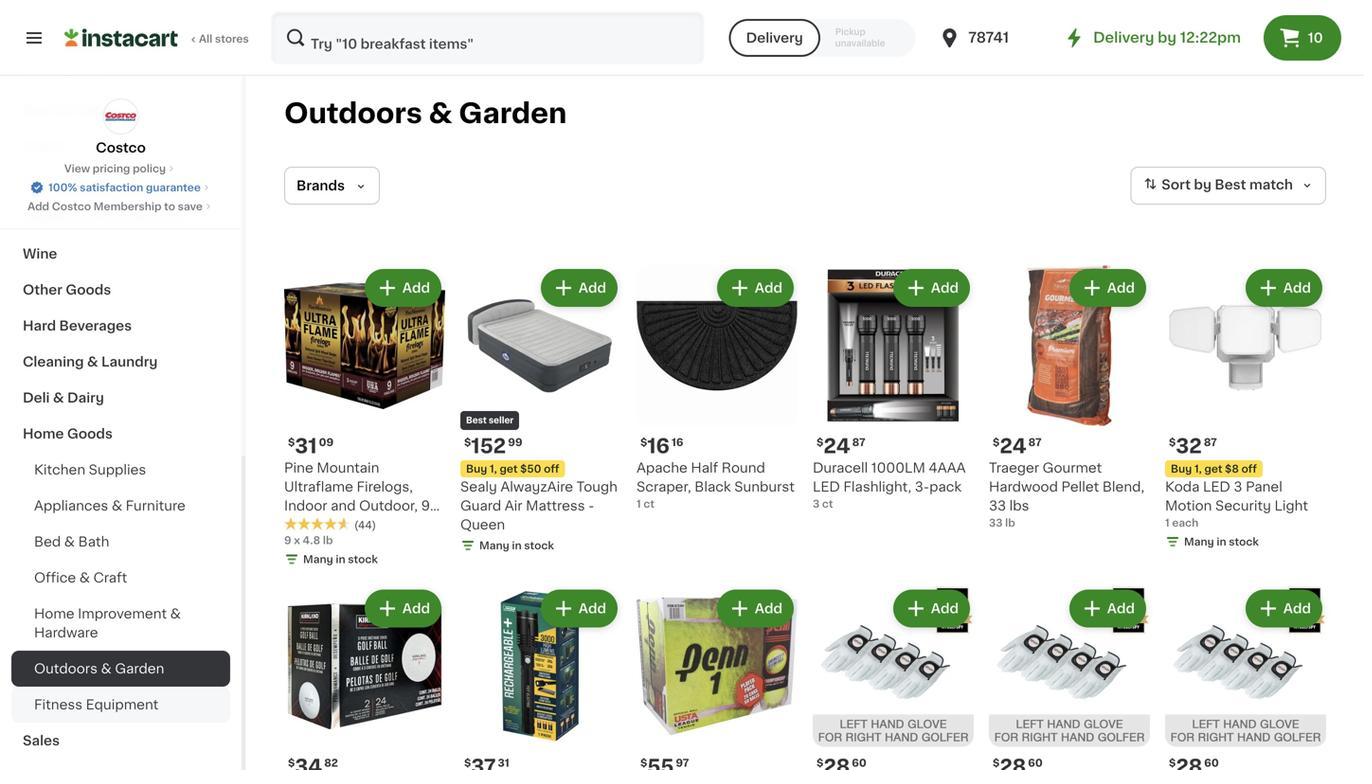 Task type: vqa. For each thing, say whether or not it's contained in the screenshot.
las vegas link
no



Task type: describe. For each thing, give the bounding box(es) containing it.
get for 32
[[1205, 464, 1223, 474]]

brands
[[297, 179, 345, 192]]

78741 button
[[938, 11, 1052, 64]]

half
[[691, 461, 718, 475]]

& down search field on the top of the page
[[429, 100, 452, 127]]

goods for paper goods
[[66, 175, 112, 189]]

service type group
[[729, 19, 916, 57]]

3-
[[915, 480, 930, 494]]

1 33 from the top
[[989, 499, 1006, 513]]

2 horizontal spatial stock
[[1229, 537, 1259, 547]]

3 inside koda led 3 panel motion security light 1 each
[[1234, 480, 1243, 494]]

outdoors & garden link
[[11, 651, 230, 687]]

home goods
[[23, 427, 113, 441]]

best for best match
[[1215, 178, 1247, 192]]

pack
[[930, 480, 962, 494]]

tough
[[577, 480, 618, 494]]

1 horizontal spatial many
[[479, 541, 510, 551]]

office & craft
[[34, 571, 127, 585]]

& for cleaning & laundry link at top
[[87, 355, 98, 369]]

87 for duracell
[[853, 437, 866, 448]]

deli & dairy link
[[11, 380, 230, 416]]

sunburst
[[735, 480, 795, 494]]

sealy alwayzaire tough guard air mattress - queen
[[461, 480, 618, 532]]

appliances
[[34, 499, 108, 513]]

dairy
[[67, 391, 104, 405]]

hard
[[23, 319, 56, 333]]

1 horizontal spatial many in stock
[[479, 541, 554, 551]]

1, for 152
[[490, 464, 497, 474]]

9 inside pine mountain ultraflame firelogs, indoor and outdoor, 9 ct
[[421, 499, 430, 513]]

improvement
[[78, 607, 167, 621]]

other goods link
[[11, 272, 230, 308]]

home improvement & hardware link
[[11, 596, 230, 651]]

best match
[[1215, 178, 1293, 192]]

cleaning
[[23, 355, 84, 369]]

$ 32 87
[[1169, 436, 1217, 456]]

& for 'office & craft' link
[[79, 571, 90, 585]]

0 horizontal spatial outdoors & garden
[[34, 662, 164, 676]]

buy for 152
[[466, 464, 487, 474]]

koda led 3 panel motion security light 1 each
[[1166, 480, 1309, 528]]

100%
[[48, 182, 77, 193]]

hard beverages link
[[11, 308, 230, 344]]

& for beer & cider link
[[58, 103, 69, 117]]

$8
[[1225, 464, 1239, 474]]

membership
[[94, 201, 162, 212]]

100% satisfaction guarantee button
[[29, 176, 212, 195]]

0 horizontal spatial in
[[336, 554, 345, 565]]

liquor
[[23, 139, 66, 153]]

equipment
[[86, 698, 159, 712]]

Search field
[[273, 13, 703, 63]]

12:22pm
[[1180, 31, 1241, 45]]

delivery by 12:22pm link
[[1063, 27, 1241, 49]]

1 horizontal spatial in
[[512, 541, 522, 551]]

motion
[[1166, 499, 1212, 513]]

home for home improvement & hardware
[[34, 607, 74, 621]]

24 for traeger gourmet hardwood pellet blend, 33 lbs
[[1000, 436, 1027, 456]]

stores
[[215, 34, 249, 44]]

goods for other goods
[[66, 283, 111, 297]]

bath
[[78, 535, 109, 549]]

instacart logo image
[[64, 27, 178, 49]]

cleaning & laundry
[[23, 355, 158, 369]]

add costco membership to save
[[28, 201, 203, 212]]

other goods
[[23, 283, 111, 297]]

beer & cider link
[[11, 92, 230, 128]]

product group containing 16
[[637, 265, 798, 512]]

duracell
[[813, 461, 868, 475]]

$ inside $ 16 16
[[641, 437, 648, 448]]

wine
[[23, 247, 57, 261]]

blend,
[[1103, 480, 1145, 494]]

office
[[34, 571, 76, 585]]

1 60 from the left
[[852, 758, 867, 769]]

$50
[[520, 464, 542, 474]]

gourmet
[[1043, 461, 1102, 475]]

& for deli & dairy link
[[53, 391, 64, 405]]

$ inside $ 31 09
[[288, 437, 295, 448]]

health & personal care
[[23, 211, 182, 225]]

buy for 32
[[1171, 464, 1192, 474]]

$ 24 87 for duracell
[[817, 436, 866, 456]]

hardwood
[[989, 480, 1058, 494]]

ct for 9
[[284, 518, 298, 532]]

home improvement & hardware
[[34, 607, 181, 640]]

$ inside $ 152 99
[[464, 437, 471, 448]]

0 horizontal spatial many in stock
[[303, 554, 378, 565]]

3 60 from the left
[[1205, 758, 1219, 769]]

policy
[[133, 163, 166, 174]]

goods for home goods
[[67, 427, 113, 441]]

1000lm
[[872, 461, 926, 475]]

health
[[23, 211, 68, 225]]

brands button
[[284, 167, 380, 205]]

1 horizontal spatial garden
[[459, 100, 567, 127]]

Best match Sort by field
[[1131, 167, 1327, 205]]

2 horizontal spatial many in stock
[[1185, 537, 1259, 547]]

deli & dairy
[[23, 391, 104, 405]]

kitchen
[[34, 463, 85, 477]]

$ 152 99
[[464, 436, 523, 456]]

duracell 1000lm 4aaa led flashlight, 3-pack 3 ct
[[813, 461, 966, 509]]

each
[[1173, 518, 1199, 528]]

1, for 32
[[1195, 464, 1202, 474]]

$ inside $ 32 87
[[1169, 437, 1176, 448]]

& for the "health & personal care" link
[[71, 211, 82, 225]]

product group containing 152
[[461, 265, 622, 557]]

& inside home improvement & hardware
[[170, 607, 181, 621]]

deli
[[23, 391, 50, 405]]

craft
[[93, 571, 127, 585]]

appliances & furniture
[[34, 499, 186, 513]]

mountain
[[317, 461, 379, 475]]

delivery for delivery
[[746, 31, 803, 45]]

$ 31 09
[[288, 436, 334, 456]]

seller
[[489, 416, 514, 425]]

1 inside apache half round scraper, black sunburst 1 ct
[[637, 499, 641, 509]]

product group containing 31
[[284, 265, 445, 571]]

get for 152
[[500, 464, 518, 474]]

bed & bath
[[34, 535, 109, 549]]

09
[[319, 437, 334, 448]]

costco logo image
[[103, 99, 139, 135]]

2 horizontal spatial in
[[1217, 537, 1227, 547]]

security
[[1216, 499, 1272, 513]]

hard beverages
[[23, 319, 132, 333]]

by for delivery
[[1158, 31, 1177, 45]]

cleaning & laundry link
[[11, 344, 230, 380]]

best for best seller
[[466, 416, 487, 425]]



Task type: locate. For each thing, give the bounding box(es) containing it.
by left 12:22pm
[[1158, 31, 1177, 45]]

pellet
[[1062, 480, 1099, 494]]

flashlight,
[[844, 480, 912, 494]]

in down air
[[512, 541, 522, 551]]

1 horizontal spatial $ 24 87
[[993, 436, 1042, 456]]

goods inside other goods "link"
[[66, 283, 111, 297]]

home goods link
[[11, 416, 230, 452]]

off right the $8
[[1242, 464, 1257, 474]]

x
[[294, 535, 300, 546]]

1 vertical spatial goods
[[66, 283, 111, 297]]

24 up 'duracell'
[[824, 436, 851, 456]]

& for appliances & furniture link on the bottom of the page
[[112, 499, 122, 513]]

1 vertical spatial outdoors
[[34, 662, 98, 676]]

liquor link
[[11, 128, 230, 164]]

0 horizontal spatial 24
[[824, 436, 851, 456]]

goods down 'view'
[[66, 175, 112, 189]]

sales
[[23, 734, 60, 748]]

1 horizontal spatial outdoors & garden
[[284, 100, 567, 127]]

1 vertical spatial best
[[466, 416, 487, 425]]

outdoors down hardware
[[34, 662, 98, 676]]

led inside duracell 1000lm 4aaa led flashlight, 3-pack 3 ct
[[813, 480, 840, 494]]

in
[[1217, 537, 1227, 547], [512, 541, 522, 551], [336, 554, 345, 565]]

stock down "security"
[[1229, 537, 1259, 547]]

0 horizontal spatial get
[[500, 464, 518, 474]]

& right improvement
[[170, 607, 181, 621]]

1 horizontal spatial 24
[[1000, 436, 1027, 456]]

2 off from the left
[[1242, 464, 1257, 474]]

led
[[813, 480, 840, 494], [1203, 480, 1231, 494]]

1 horizontal spatial 1
[[1166, 518, 1170, 528]]

1 horizontal spatial lb
[[1006, 518, 1016, 528]]

1 horizontal spatial 60
[[1028, 758, 1043, 769]]

pricing
[[93, 163, 130, 174]]

2 60 from the left
[[1028, 758, 1043, 769]]

home for home goods
[[23, 427, 64, 441]]

ct for 3
[[822, 499, 833, 509]]

in down koda led 3 panel motion security light 1 each at the bottom
[[1217, 537, 1227, 547]]

2 get from the left
[[1205, 464, 1223, 474]]

best inside field
[[1215, 178, 1247, 192]]

off for 152
[[544, 464, 559, 474]]

0 horizontal spatial 60
[[852, 758, 867, 769]]

1 vertical spatial outdoors & garden
[[34, 662, 164, 676]]

electronics
[[23, 67, 100, 81]]

0 vertical spatial garden
[[459, 100, 567, 127]]

buy
[[466, 464, 487, 474], [1171, 464, 1192, 474]]

1 horizontal spatial 9
[[421, 499, 430, 513]]

24
[[824, 436, 851, 456], [1000, 436, 1027, 456]]

ct down scraper,
[[644, 499, 655, 509]]

152
[[471, 436, 506, 456]]

1 horizontal spatial costco
[[96, 141, 146, 154]]

product group containing 32
[[1166, 265, 1327, 553]]

1 off from the left
[[544, 464, 559, 474]]

led down buy 1, get $8 off
[[1203, 480, 1231, 494]]

office & craft link
[[11, 560, 230, 596]]

buy up koda
[[1171, 464, 1192, 474]]

33
[[989, 499, 1006, 513], [989, 518, 1003, 528]]

1 horizontal spatial delivery
[[1094, 31, 1155, 45]]

2 led from the left
[[1203, 480, 1231, 494]]

ct inside apache half round scraper, black sunburst 1 ct
[[644, 499, 655, 509]]

view pricing policy
[[64, 163, 166, 174]]

$ 24 87
[[817, 436, 866, 456], [993, 436, 1042, 456]]

24 up traeger
[[1000, 436, 1027, 456]]

delivery by 12:22pm
[[1094, 31, 1241, 45]]

wine link
[[11, 236, 230, 272]]

9 left x
[[284, 535, 291, 546]]

& for outdoors & garden link
[[101, 662, 112, 676]]

best
[[1215, 178, 1247, 192], [466, 416, 487, 425]]

best left the match
[[1215, 178, 1247, 192]]

0 vertical spatial outdoors
[[284, 100, 422, 127]]

87 inside $ 32 87
[[1204, 437, 1217, 448]]

0 horizontal spatial $ 24 87
[[817, 436, 866, 456]]

1, down $ 32 87
[[1195, 464, 1202, 474]]

2 24 from the left
[[1000, 436, 1027, 456]]

87 right 32 on the bottom right of page
[[1204, 437, 1217, 448]]

lb inside traeger gourmet hardwood pellet blend, 33 lbs 33 lb
[[1006, 518, 1016, 528]]

many down each
[[1185, 537, 1215, 547]]

1 vertical spatial home
[[34, 607, 74, 621]]

1 horizontal spatial 87
[[1029, 437, 1042, 448]]

ct down 'duracell'
[[822, 499, 833, 509]]

$ 16 16
[[641, 436, 684, 456]]

1 24 from the left
[[824, 436, 851, 456]]

0 vertical spatial by
[[1158, 31, 1177, 45]]

costco link
[[96, 99, 146, 157]]

1 horizontal spatial ct
[[644, 499, 655, 509]]

9 x 4.8 lb
[[284, 535, 333, 546]]

costco
[[96, 141, 146, 154], [52, 201, 91, 212]]

2 horizontal spatial ct
[[822, 499, 833, 509]]

save
[[178, 201, 203, 212]]

& left craft
[[79, 571, 90, 585]]

1 horizontal spatial 16
[[672, 437, 684, 448]]

queen
[[461, 518, 505, 532]]

in down and
[[336, 554, 345, 565]]

buy 1, get $8 off
[[1171, 464, 1257, 474]]

0 vertical spatial best
[[1215, 178, 1247, 192]]

1 horizontal spatial 1,
[[1195, 464, 1202, 474]]

1 inside koda led 3 panel motion security light 1 each
[[1166, 518, 1170, 528]]

10 button
[[1264, 15, 1342, 61]]

paper
[[23, 175, 63, 189]]

& down "beverages"
[[87, 355, 98, 369]]

0 horizontal spatial lb
[[323, 535, 333, 546]]

3 87 from the left
[[1204, 437, 1217, 448]]

get left the $8
[[1205, 464, 1223, 474]]

0 vertical spatial 9
[[421, 499, 430, 513]]

3 down the $8
[[1234, 480, 1243, 494]]

apache half round scraper, black sunburst 1 ct
[[637, 461, 795, 509]]

★★★★★
[[284, 518, 351, 531], [284, 518, 351, 531]]

delivery for delivery by 12:22pm
[[1094, 31, 1155, 45]]

off for 32
[[1242, 464, 1257, 474]]

firelogs,
[[357, 480, 413, 494]]

by for sort
[[1194, 178, 1212, 192]]

0 horizontal spatial by
[[1158, 31, 1177, 45]]

0 horizontal spatial costco
[[52, 201, 91, 212]]

scraper,
[[637, 480, 691, 494]]

and
[[331, 499, 356, 513]]

0 vertical spatial outdoors & garden
[[284, 100, 567, 127]]

health & personal care link
[[11, 200, 230, 236]]

apache
[[637, 461, 688, 475]]

& right beer
[[58, 103, 69, 117]]

by inside field
[[1194, 178, 1212, 192]]

1 87 from the left
[[853, 437, 866, 448]]

99
[[508, 437, 523, 448]]

9
[[421, 499, 430, 513], [284, 535, 291, 546]]

& for bed & bath link
[[64, 535, 75, 549]]

ct inside pine mountain ultraflame firelogs, indoor and outdoor, 9 ct
[[284, 518, 298, 532]]

1 vertical spatial garden
[[115, 662, 164, 676]]

87 up traeger
[[1029, 437, 1042, 448]]

0 horizontal spatial stock
[[348, 554, 378, 565]]

1 horizontal spatial led
[[1203, 480, 1231, 494]]

3 down 'duracell'
[[813, 499, 820, 509]]

lb down lbs
[[1006, 518, 1016, 528]]

1 vertical spatial 33
[[989, 518, 1003, 528]]

stock down sealy alwayzaire tough guard air mattress - queen on the bottom left of page
[[524, 541, 554, 551]]

guarantee
[[146, 182, 201, 193]]

1 vertical spatial 1
[[1166, 518, 1170, 528]]

view pricing policy link
[[64, 161, 177, 176]]

1 horizontal spatial get
[[1205, 464, 1223, 474]]

fitness equipment link
[[11, 687, 230, 723]]

10
[[1308, 31, 1323, 45]]

0 horizontal spatial 1
[[637, 499, 641, 509]]

stock down (44)
[[348, 554, 378, 565]]

2 87 from the left
[[1029, 437, 1042, 448]]

9 right outdoor,
[[421, 499, 430, 513]]

goods
[[66, 175, 112, 189], [66, 283, 111, 297], [67, 427, 113, 441]]

other
[[23, 283, 62, 297]]

3 inside duracell 1000lm 4aaa led flashlight, 3-pack 3 ct
[[813, 499, 820, 509]]

home down the deli
[[23, 427, 64, 441]]

82
[[324, 758, 338, 769]]

many down 4.8
[[303, 554, 333, 565]]

care
[[149, 211, 182, 225]]

many in stock down queen
[[479, 541, 554, 551]]

laundry
[[101, 355, 158, 369]]

2 horizontal spatial 60
[[1205, 758, 1219, 769]]

4aaa
[[929, 461, 966, 475]]

2 horizontal spatial 87
[[1204, 437, 1217, 448]]

garden up "equipment"
[[115, 662, 164, 676]]

0 horizontal spatial 9
[[284, 535, 291, 546]]

indoor
[[284, 499, 327, 513]]

1 get from the left
[[500, 464, 518, 474]]

1 horizontal spatial off
[[1242, 464, 1257, 474]]

1, down $ 152 99
[[490, 464, 497, 474]]

by right sort
[[1194, 178, 1212, 192]]

beverages
[[59, 319, 132, 333]]

& down supplies at bottom
[[112, 499, 122, 513]]

outdoors up the brands dropdown button
[[284, 100, 422, 127]]

bed
[[34, 535, 61, 549]]

traeger gourmet hardwood pellet blend, 33 lbs 33 lb
[[989, 461, 1145, 528]]

0 horizontal spatial ct
[[284, 518, 298, 532]]

1 vertical spatial 3
[[813, 499, 820, 509]]

32
[[1176, 436, 1202, 456]]

get left $50
[[500, 464, 518, 474]]

1 vertical spatial costco
[[52, 201, 91, 212]]

0 horizontal spatial 1,
[[490, 464, 497, 474]]

beer & cider
[[23, 103, 110, 117]]

97
[[676, 758, 689, 769]]

1 vertical spatial 31
[[498, 758, 510, 769]]

87 for traeger
[[1029, 437, 1042, 448]]

0 horizontal spatial outdoors
[[34, 662, 98, 676]]

0 vertical spatial costco
[[96, 141, 146, 154]]

2 buy from the left
[[1171, 464, 1192, 474]]

2 vertical spatial goods
[[67, 427, 113, 441]]

garden down search field on the top of the page
[[459, 100, 567, 127]]

1 horizontal spatial by
[[1194, 178, 1212, 192]]

paper goods link
[[11, 164, 230, 200]]

stock
[[1229, 537, 1259, 547], [524, 541, 554, 551], [348, 554, 378, 565]]

1 horizontal spatial best
[[1215, 178, 1247, 192]]

$ 24 87 up 'duracell'
[[817, 436, 866, 456]]

fitness
[[34, 698, 83, 712]]

1 1, from the left
[[490, 464, 497, 474]]

None search field
[[271, 11, 705, 64]]

& right health
[[71, 211, 82, 225]]

2 $ 24 87 from the left
[[993, 436, 1042, 456]]

lb right 4.8
[[323, 535, 333, 546]]

1 horizontal spatial buy
[[1171, 464, 1192, 474]]

1 led from the left
[[813, 480, 840, 494]]

33 left lbs
[[989, 499, 1006, 513]]

0 horizontal spatial 16
[[648, 436, 670, 456]]

best left seller
[[466, 416, 487, 425]]

0 horizontal spatial buy
[[466, 464, 487, 474]]

home up hardware
[[34, 607, 74, 621]]

product group
[[284, 265, 445, 571], [461, 265, 622, 557], [637, 265, 798, 512], [813, 265, 974, 512], [989, 265, 1150, 531], [1166, 265, 1327, 553], [284, 586, 445, 770], [461, 586, 622, 770], [637, 586, 798, 770], [813, 586, 974, 770], [989, 586, 1150, 770], [1166, 586, 1327, 770]]

light
[[1275, 499, 1309, 513]]

goods inside 'home goods' link
[[67, 427, 113, 441]]

1 horizontal spatial 31
[[498, 758, 510, 769]]

2 33 from the top
[[989, 518, 1003, 528]]

0 horizontal spatial many
[[303, 554, 333, 565]]

many down queen
[[479, 541, 510, 551]]

0 vertical spatial lb
[[1006, 518, 1016, 528]]

16
[[648, 436, 670, 456], [672, 437, 684, 448]]

0 horizontal spatial 3
[[813, 499, 820, 509]]

appliances & furniture link
[[11, 488, 230, 524]]

add costco membership to save link
[[28, 199, 214, 214]]

bed & bath link
[[11, 524, 230, 560]]

0 vertical spatial home
[[23, 427, 64, 441]]

costco down 100%
[[52, 201, 91, 212]]

ct up x
[[284, 518, 298, 532]]

1 buy from the left
[[466, 464, 487, 474]]

87 up 'duracell'
[[853, 437, 866, 448]]

furniture
[[126, 499, 186, 513]]

1 vertical spatial by
[[1194, 178, 1212, 192]]

0 vertical spatial 3
[[1234, 480, 1243, 494]]

1 vertical spatial lb
[[323, 535, 333, 546]]

delivery inside button
[[746, 31, 803, 45]]

0 horizontal spatial 87
[[853, 437, 866, 448]]

led down 'duracell'
[[813, 480, 840, 494]]

16 inside $ 16 16
[[672, 437, 684, 448]]

sales link
[[11, 723, 230, 759]]

& right the deli
[[53, 391, 64, 405]]

& up fitness equipment
[[101, 662, 112, 676]]

costco up view pricing policy link
[[96, 141, 146, 154]]

kitchen supplies link
[[11, 452, 230, 488]]

air
[[505, 499, 523, 513]]

0 vertical spatial 1
[[637, 499, 641, 509]]

pine mountain ultraflame firelogs, indoor and outdoor, 9 ct
[[284, 461, 430, 532]]

1 $ 24 87 from the left
[[817, 436, 866, 456]]

$ 24 87 for traeger
[[993, 436, 1042, 456]]

lb
[[1006, 518, 1016, 528], [323, 535, 333, 546]]

33 down hardwood
[[989, 518, 1003, 528]]

1 down scraper,
[[637, 499, 641, 509]]

many in stock down koda led 3 panel motion security light 1 each at the bottom
[[1185, 537, 1259, 547]]

all
[[199, 34, 212, 44]]

1 horizontal spatial 3
[[1234, 480, 1243, 494]]

0 horizontal spatial garden
[[115, 662, 164, 676]]

home inside home improvement & hardware
[[34, 607, 74, 621]]

0 horizontal spatial best
[[466, 416, 487, 425]]

many in stock down 4.8
[[303, 554, 378, 565]]

fitness equipment
[[34, 698, 159, 712]]

off right $50
[[544, 464, 559, 474]]

goods inside paper goods link
[[66, 175, 112, 189]]

0 vertical spatial 31
[[295, 436, 317, 456]]

0 horizontal spatial off
[[544, 464, 559, 474]]

0 vertical spatial goods
[[66, 175, 112, 189]]

goods up "beverages"
[[66, 283, 111, 297]]

ct inside duracell 1000lm 4aaa led flashlight, 3-pack 3 ct
[[822, 499, 833, 509]]

led inside koda led 3 panel motion security light 1 each
[[1203, 480, 1231, 494]]

2 horizontal spatial many
[[1185, 537, 1215, 547]]

& right bed
[[64, 535, 75, 549]]

1 left each
[[1166, 518, 1170, 528]]

1 vertical spatial 9
[[284, 535, 291, 546]]

$ 24 87 up traeger
[[993, 436, 1042, 456]]

goods up "kitchen supplies"
[[67, 427, 113, 441]]

2 1, from the left
[[1195, 464, 1202, 474]]

1 horizontal spatial outdoors
[[284, 100, 422, 127]]

0 horizontal spatial delivery
[[746, 31, 803, 45]]

0 horizontal spatial led
[[813, 480, 840, 494]]

1 horizontal spatial stock
[[524, 541, 554, 551]]

all stores
[[199, 34, 249, 44]]

beer
[[23, 103, 55, 117]]

to
[[164, 201, 175, 212]]

24 for duracell 1000lm 4aaa led flashlight, 3-pack
[[824, 436, 851, 456]]

buy up sealy
[[466, 464, 487, 474]]

0 horizontal spatial 31
[[295, 436, 317, 456]]

3
[[1234, 480, 1243, 494], [813, 499, 820, 509]]

hardware
[[34, 626, 98, 640]]

0 vertical spatial 33
[[989, 499, 1006, 513]]



